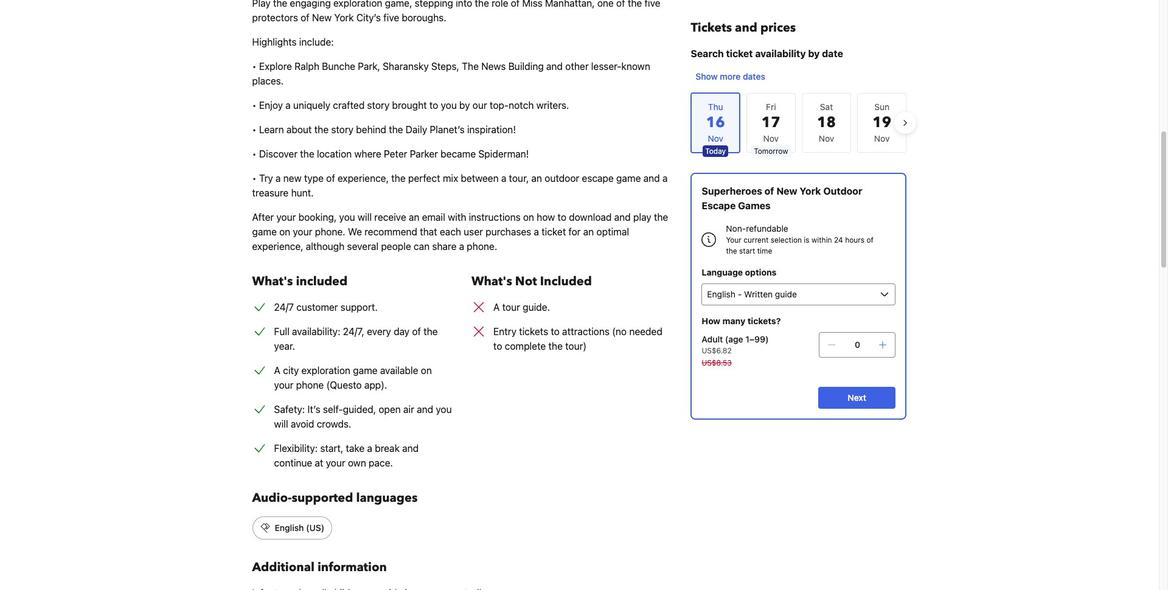 Task type: describe. For each thing, give the bounding box(es) containing it.
to down 'entry'
[[493, 341, 502, 352]]

tour
[[502, 302, 520, 313]]

your down 'booking,'
[[293, 226, 312, 237]]

protectors
[[252, 12, 298, 23]]

an inside '• try a new type of experience, the perfect mix between a tour, an outdoor escape game and a treasure hunt.'
[[531, 173, 542, 184]]

outdoor
[[545, 173, 579, 184]]

(age
[[725, 334, 743, 344]]

tour,
[[509, 173, 529, 184]]

enjoy
[[259, 100, 283, 111]]

your inside flexibility: start, take a break and continue at your own pace.
[[326, 458, 345, 468]]

one
[[597, 0, 614, 9]]

where
[[354, 148, 381, 159]]

flexibility: start, take a break and continue at your own pace.
[[274, 443, 419, 468]]

places.
[[252, 75, 284, 86]]

full
[[274, 326, 290, 337]]

additional information
[[252, 559, 387, 576]]

the inside the 'full availability: 24/7, every day of the year.'
[[424, 326, 438, 337]]

behind
[[356, 124, 386, 135]]

the up protectors on the left top of the page
[[273, 0, 287, 9]]

boroughs.
[[402, 12, 446, 23]]

to right tickets
[[551, 326, 560, 337]]

ralph
[[295, 61, 319, 72]]

after
[[252, 212, 274, 223]]

how
[[702, 316, 720, 326]]

non-refundable your current selection is within 24 hours of the start time
[[726, 223, 874, 256]]

and inside flexibility: start, take a break and continue at your own pace.
[[402, 443, 419, 454]]

options
[[745, 267, 777, 277]]

booking,
[[298, 212, 337, 223]]

1 vertical spatial on
[[279, 226, 290, 237]]

available
[[380, 365, 418, 376]]

you inside safety: it's self-guided, open air and you will avoid crowds.
[[436, 404, 452, 415]]

sun 19 nov
[[873, 102, 891, 144]]

the inside the after your booking, you will receive an email with instructions on how to download and play the game on your phone. we recommend that each user purchases a ticket for an optimal experience, although several people can share a phone.
[[654, 212, 668, 223]]

and inside the after your booking, you will receive an email with instructions on how to download and play the game on your phone. we recommend that each user purchases a ticket for an optimal experience, although several people can share a phone.
[[614, 212, 631, 223]]

exploration inside the play the engaging exploration game, stepping into the role of miss manhattan, one of the five protectors of new york city's five boroughs.
[[333, 0, 382, 9]]

the
[[462, 61, 479, 72]]

the up the type
[[300, 148, 314, 159]]

your inside a city exploration game available on your phone (questo app).
[[274, 380, 294, 391]]

(us)
[[306, 523, 324, 533]]

the right about
[[314, 124, 329, 135]]

although
[[306, 241, 345, 252]]

adult
[[702, 334, 723, 344]]

new inside the play the engaging exploration game, stepping into the role of miss manhattan, one of the five protectors of new york city's five boroughs.
[[312, 12, 332, 23]]

experience, inside '• try a new type of experience, the perfect mix between a tour, an outdoor escape game and a treasure hunt.'
[[338, 173, 389, 184]]

us$8.53
[[702, 358, 732, 367]]

building
[[508, 61, 544, 72]]

hunt.
[[291, 187, 314, 198]]

• enjoy a uniquely crafted story brought to you by our top-notch writers.
[[252, 100, 569, 111]]

role
[[492, 0, 508, 9]]

games
[[738, 200, 771, 211]]

many
[[723, 316, 745, 326]]

more
[[720, 71, 741, 82]]

what's not included
[[471, 273, 592, 290]]

start
[[739, 246, 755, 256]]

how
[[537, 212, 555, 223]]

what's included
[[252, 273, 348, 290]]

york inside the play the engaging exploration game, stepping into the role of miss manhattan, one of the five protectors of new york city's five boroughs.
[[334, 12, 354, 23]]

prices
[[760, 19, 796, 36]]

escape
[[702, 200, 736, 211]]

show
[[696, 71, 718, 82]]

a inside flexibility: start, take a break and continue at your own pace.
[[367, 443, 372, 454]]

dates
[[743, 71, 765, 82]]

availability:
[[292, 326, 340, 337]]

included
[[296, 273, 348, 290]]

1 horizontal spatial story
[[367, 100, 390, 111]]

into
[[456, 0, 472, 9]]

with
[[448, 212, 466, 223]]

pace.
[[369, 458, 393, 468]]

mix
[[443, 173, 458, 184]]

(no
[[612, 326, 627, 337]]

safety: it's self-guided, open air and you will avoid crowds.
[[274, 404, 452, 430]]

miss
[[522, 0, 542, 9]]

search
[[691, 48, 724, 59]]

break
[[375, 443, 400, 454]]

1–99)
[[746, 334, 769, 344]]

and left the prices
[[735, 19, 757, 36]]

a for a tour guide.
[[493, 302, 500, 313]]

english (us)
[[275, 523, 324, 533]]

safety:
[[274, 404, 305, 415]]

became
[[441, 148, 476, 159]]

0 vertical spatial you
[[441, 100, 457, 111]]

0 vertical spatial by
[[808, 48, 820, 59]]

2 vertical spatial an
[[583, 226, 594, 237]]

• for • try a new type of experience, the perfect mix between a tour, an outdoor escape game and a treasure hunt.
[[252, 173, 257, 184]]

hours
[[845, 235, 865, 245]]

next button
[[818, 387, 896, 409]]

several
[[347, 241, 379, 252]]

exploration inside a city exploration game available on your phone (questo app).
[[301, 365, 350, 376]]

superheroes
[[702, 186, 762, 197]]

audio-
[[252, 490, 292, 506]]

it's
[[307, 404, 320, 415]]

each
[[440, 226, 461, 237]]

2 horizontal spatial on
[[523, 212, 534, 223]]

stepping
[[415, 0, 453, 9]]

of right role
[[511, 0, 520, 9]]

19
[[873, 113, 891, 133]]

own
[[348, 458, 366, 468]]

new
[[283, 173, 302, 184]]

game inside the after your booking, you will receive an email with instructions on how to download and play the game on your phone. we recommend that each user purchases a ticket for an optimal experience, although several people can share a phone.
[[252, 226, 277, 237]]

nov for 19
[[874, 133, 890, 144]]

show more dates button
[[691, 66, 770, 88]]

0 horizontal spatial an
[[409, 212, 419, 223]]

start,
[[320, 443, 343, 454]]

attractions
[[562, 326, 610, 337]]

to inside the after your booking, you will receive an email with instructions on how to download and play the game on your phone. we recommend that each user purchases a ticket for an optimal experience, although several people can share a phone.
[[558, 212, 566, 223]]

engaging
[[290, 0, 331, 9]]

year.
[[274, 341, 295, 352]]

non-
[[726, 223, 746, 234]]

0 horizontal spatial phone.
[[315, 226, 345, 237]]

18
[[817, 113, 836, 133]]

new inside superheroes of new york outdoor escape games
[[776, 186, 797, 197]]

on inside a city exploration game available on your phone (questo app).
[[421, 365, 432, 376]]

the inside '• try a new type of experience, the perfect mix between a tour, an outdoor escape game and a treasure hunt.'
[[391, 173, 406, 184]]

highlights
[[252, 37, 297, 47]]

nov for 18
[[819, 133, 834, 144]]

and inside '• try a new type of experience, the perfect mix between a tour, an outdoor escape game and a treasure hunt.'
[[643, 173, 660, 184]]

complete
[[505, 341, 546, 352]]

1 vertical spatial by
[[459, 100, 470, 111]]

audio-supported languages
[[252, 490, 418, 506]]

1 vertical spatial five
[[383, 12, 399, 23]]

you inside the after your booking, you will receive an email with instructions on how to download and play the game on your phone. we recommend that each user purchases a ticket for an optimal experience, although several people can share a phone.
[[339, 212, 355, 223]]

1 horizontal spatial ticket
[[726, 48, 753, 59]]

manhattan,
[[545, 0, 595, 9]]

play the engaging exploration game, stepping into the role of miss manhattan, one of the five protectors of new york city's five boroughs.
[[252, 0, 660, 23]]



Task type: vqa. For each thing, say whether or not it's contained in the screenshot.
African
no



Task type: locate. For each thing, give the bounding box(es) containing it.
1 horizontal spatial what's
[[471, 273, 512, 290]]

other
[[565, 61, 589, 72]]

will down safety:
[[274, 419, 288, 430]]

learn
[[259, 124, 284, 135]]

what's for what's included
[[252, 273, 293, 290]]

24/7,
[[343, 326, 364, 337]]

tickets
[[519, 326, 548, 337]]

news
[[481, 61, 506, 72]]

on right available
[[421, 365, 432, 376]]

• left learn
[[252, 124, 257, 135]]

current
[[744, 235, 769, 245]]

escape
[[582, 173, 614, 184]]

1 horizontal spatial york
[[800, 186, 821, 197]]

the left tour)
[[548, 341, 563, 352]]

2 vertical spatial you
[[436, 404, 452, 415]]

• left try on the left of the page
[[252, 173, 257, 184]]

you up we
[[339, 212, 355, 223]]

the inside non-refundable your current selection is within 24 hours of the start time
[[726, 246, 737, 256]]

bunche
[[322, 61, 355, 72]]

0 vertical spatial ticket
[[726, 48, 753, 59]]

2 horizontal spatial nov
[[874, 133, 890, 144]]

• for • discover the location where peter parker became spiderman!
[[252, 148, 257, 159]]

brought
[[392, 100, 427, 111]]

at
[[315, 458, 323, 468]]

of inside the 'full availability: 24/7, every day of the year.'
[[412, 326, 421, 337]]

is
[[804, 235, 810, 245]]

of up games
[[765, 186, 774, 197]]

nov up tomorrow
[[763, 133, 779, 144]]

1 horizontal spatial new
[[776, 186, 797, 197]]

the down peter
[[391, 173, 406, 184]]

the left daily
[[389, 124, 403, 135]]

a
[[285, 100, 291, 111], [276, 173, 281, 184], [501, 173, 506, 184], [662, 173, 668, 184], [534, 226, 539, 237], [459, 241, 464, 252], [367, 443, 372, 454]]

story up • learn about the story behind the daily planet's inspiration!
[[367, 100, 390, 111]]

3 nov from the left
[[874, 133, 890, 144]]

1 horizontal spatial on
[[421, 365, 432, 376]]

purchases
[[486, 226, 531, 237]]

• learn about the story behind the daily planet's inspiration!
[[252, 124, 516, 135]]

what's up 24/7
[[252, 273, 293, 290]]

by left our
[[459, 100, 470, 111]]

0 horizontal spatial five
[[383, 12, 399, 23]]

sun
[[874, 102, 890, 112]]

what's up "tour"
[[471, 273, 512, 290]]

nov down 18
[[819, 133, 834, 144]]

2 nov from the left
[[819, 133, 834, 144]]

and
[[735, 19, 757, 36], [546, 61, 563, 72], [643, 173, 660, 184], [614, 212, 631, 223], [417, 404, 433, 415], [402, 443, 419, 454]]

new
[[312, 12, 332, 23], [776, 186, 797, 197]]

nov for 17
[[763, 133, 779, 144]]

email
[[422, 212, 445, 223]]

ticket down "how"
[[542, 226, 566, 237]]

• for • learn about the story behind the daily planet's inspiration!
[[252, 124, 257, 135]]

language options
[[702, 267, 777, 277]]

0 vertical spatial five
[[645, 0, 660, 9]]

you
[[441, 100, 457, 111], [339, 212, 355, 223], [436, 404, 452, 415]]

24/7 customer support.
[[274, 302, 378, 313]]

include:
[[299, 37, 334, 47]]

on left "how"
[[523, 212, 534, 223]]

game down 'after'
[[252, 226, 277, 237]]

will up we
[[358, 212, 372, 223]]

0 horizontal spatial york
[[334, 12, 354, 23]]

0 horizontal spatial will
[[274, 419, 288, 430]]

game right escape
[[616, 173, 641, 184]]

and inside "• explore ralph bunche park, sharansky steps, the news building and other lesser-known places."
[[546, 61, 563, 72]]

what's
[[252, 273, 293, 290], [471, 273, 512, 290]]

• discover the location where peter parker became spiderman!
[[252, 148, 529, 159]]

• inside "• explore ralph bunche park, sharansky steps, the news building and other lesser-known places."
[[252, 61, 257, 72]]

• up the places.
[[252, 61, 257, 72]]

0 vertical spatial a
[[493, 302, 500, 313]]

17
[[762, 113, 781, 133]]

within
[[812, 235, 832, 245]]

try
[[259, 173, 273, 184]]

of down engaging
[[301, 12, 309, 23]]

york left city's on the left top of the page
[[334, 12, 354, 23]]

york inside superheroes of new york outdoor escape games
[[800, 186, 821, 197]]

2 vertical spatial on
[[421, 365, 432, 376]]

1 horizontal spatial a
[[493, 302, 500, 313]]

day
[[394, 326, 410, 337]]

a left city
[[274, 365, 280, 376]]

of
[[511, 0, 520, 9], [616, 0, 625, 9], [301, 12, 309, 23], [326, 173, 335, 184], [765, 186, 774, 197], [867, 235, 874, 245], [412, 326, 421, 337]]

1 vertical spatial exploration
[[301, 365, 350, 376]]

0 vertical spatial experience,
[[338, 173, 389, 184]]

1 horizontal spatial an
[[531, 173, 542, 184]]

0 horizontal spatial ticket
[[542, 226, 566, 237]]

new down engaging
[[312, 12, 332, 23]]

to right the brought
[[429, 100, 438, 111]]

1 vertical spatial game
[[252, 226, 277, 237]]

every
[[367, 326, 391, 337]]

optimal
[[597, 226, 629, 237]]

planet's
[[430, 124, 465, 135]]

exploration up phone on the left of page
[[301, 365, 350, 376]]

phone. down user
[[467, 241, 497, 252]]

of right one
[[616, 0, 625, 9]]

city's
[[356, 12, 381, 23]]

you right air
[[436, 404, 452, 415]]

you up planet's at the left of page
[[441, 100, 457, 111]]

play
[[252, 0, 271, 9]]

and right air
[[417, 404, 433, 415]]

1 vertical spatial experience,
[[252, 241, 303, 252]]

and inside safety: it's self-guided, open air and you will avoid crowds.
[[417, 404, 433, 415]]

by left date
[[808, 48, 820, 59]]

0 vertical spatial phone.
[[315, 226, 345, 237]]

and left other
[[546, 61, 563, 72]]

nov inside fri 17 nov tomorrow
[[763, 133, 779, 144]]

sharansky
[[383, 61, 429, 72]]

receive
[[374, 212, 406, 223]]

phone
[[296, 380, 324, 391]]

download
[[569, 212, 612, 223]]

an
[[531, 173, 542, 184], [409, 212, 419, 223], [583, 226, 594, 237]]

will
[[358, 212, 372, 223], [274, 419, 288, 430]]

0 horizontal spatial experience,
[[252, 241, 303, 252]]

your
[[726, 235, 742, 245]]

ticket
[[726, 48, 753, 59], [542, 226, 566, 237]]

our
[[473, 100, 487, 111]]

game inside a city exploration game available on your phone (questo app).
[[353, 365, 378, 376]]

of inside non-refundable your current selection is within 24 hours of the start time
[[867, 235, 874, 245]]

a for a city exploration game available on your phone (questo app).
[[274, 365, 280, 376]]

additional
[[252, 559, 314, 576]]

• explore ralph bunche park, sharansky steps, the news building and other lesser-known places.
[[252, 61, 650, 86]]

location
[[317, 148, 352, 159]]

the right into
[[475, 0, 489, 9]]

us$6.82
[[702, 346, 732, 355]]

a inside a city exploration game available on your phone (questo app).
[[274, 365, 280, 376]]

of inside '• try a new type of experience, the perfect mix between a tour, an outdoor escape game and a treasure hunt.'
[[326, 173, 335, 184]]

and up "play" at the right top of the page
[[643, 173, 660, 184]]

air
[[403, 404, 414, 415]]

0 horizontal spatial game
[[252, 226, 277, 237]]

4 • from the top
[[252, 148, 257, 159]]

to right "how"
[[558, 212, 566, 223]]

explore
[[259, 61, 292, 72]]

guided,
[[343, 404, 376, 415]]

1 vertical spatial a
[[274, 365, 280, 376]]

tickets and prices
[[691, 19, 796, 36]]

nov inside the sun 19 nov
[[874, 133, 890, 144]]

1 • from the top
[[252, 61, 257, 72]]

1 vertical spatial new
[[776, 186, 797, 197]]

1 vertical spatial story
[[331, 124, 354, 135]]

1 horizontal spatial will
[[358, 212, 372, 223]]

0 vertical spatial york
[[334, 12, 354, 23]]

five right one
[[645, 0, 660, 9]]

1 vertical spatial will
[[274, 419, 288, 430]]

2 • from the top
[[252, 100, 257, 111]]

and up optimal at the top
[[614, 212, 631, 223]]

1 what's from the left
[[252, 273, 293, 290]]

the right one
[[628, 0, 642, 9]]

24/7
[[274, 302, 294, 313]]

of right the type
[[326, 173, 335, 184]]

a left "tour"
[[493, 302, 500, 313]]

1 horizontal spatial experience,
[[338, 173, 389, 184]]

• inside '• try a new type of experience, the perfect mix between a tour, an outdoor escape game and a treasure hunt.'
[[252, 173, 257, 184]]

an right for on the top left of page
[[583, 226, 594, 237]]

game inside '• try a new type of experience, the perfect mix between a tour, an outdoor escape game and a treasure hunt.'
[[616, 173, 641, 184]]

1 vertical spatial phone.
[[467, 241, 497, 252]]

avoid
[[291, 419, 314, 430]]

of right hours
[[867, 235, 874, 245]]

five down game,
[[383, 12, 399, 23]]

• left the discover
[[252, 148, 257, 159]]

the right day
[[424, 326, 438, 337]]

0 horizontal spatial story
[[331, 124, 354, 135]]

your right 'after'
[[276, 212, 296, 223]]

will inside the after your booking, you will receive an email with instructions on how to download and play the game on your phone. we recommend that each user purchases a ticket for an optimal experience, although several people can share a phone.
[[358, 212, 372, 223]]

• left enjoy at the left top
[[252, 100, 257, 111]]

1 horizontal spatial by
[[808, 48, 820, 59]]

1 horizontal spatial phone.
[[467, 241, 497, 252]]

instructions
[[469, 212, 521, 223]]

sat 18 nov
[[817, 102, 836, 144]]

0 horizontal spatial on
[[279, 226, 290, 237]]

• for • explore ralph bunche park, sharansky steps, the news building and other lesser-known places.
[[252, 61, 257, 72]]

new up 'refundable'
[[776, 186, 797, 197]]

on down treasure
[[279, 226, 290, 237]]

0 vertical spatial new
[[312, 12, 332, 23]]

phone.
[[315, 226, 345, 237], [467, 241, 497, 252]]

1 horizontal spatial nov
[[819, 133, 834, 144]]

exploration up city's on the left top of the page
[[333, 0, 382, 9]]

0 horizontal spatial nov
[[763, 133, 779, 144]]

outdoor
[[823, 186, 862, 197]]

0 vertical spatial story
[[367, 100, 390, 111]]

0 vertical spatial will
[[358, 212, 372, 223]]

entry tickets to attractions (no needed to complete the tour)
[[493, 326, 662, 352]]

about
[[286, 124, 312, 135]]

0 horizontal spatial a
[[274, 365, 280, 376]]

experience, down where
[[338, 173, 389, 184]]

1 vertical spatial ticket
[[542, 226, 566, 237]]

uniquely
[[293, 100, 330, 111]]

by
[[808, 48, 820, 59], [459, 100, 470, 111]]

0 vertical spatial an
[[531, 173, 542, 184]]

experience, down 'after'
[[252, 241, 303, 252]]

1 horizontal spatial game
[[353, 365, 378, 376]]

show more dates
[[696, 71, 765, 82]]

selection
[[771, 235, 802, 245]]

fri 17 nov tomorrow
[[754, 102, 788, 156]]

0 vertical spatial game
[[616, 173, 641, 184]]

1 vertical spatial york
[[800, 186, 821, 197]]

5 • from the top
[[252, 173, 257, 184]]

spiderman!
[[478, 148, 529, 159]]

play
[[633, 212, 651, 223]]

0 horizontal spatial by
[[459, 100, 470, 111]]

2 vertical spatial game
[[353, 365, 378, 376]]

story down crafted
[[331, 124, 354, 135]]

continue
[[274, 458, 312, 468]]

full availability: 24/7, every day of the year.
[[274, 326, 438, 352]]

entry
[[493, 326, 516, 337]]

the down your
[[726, 246, 737, 256]]

region
[[681, 88, 917, 158]]

nov down 19
[[874, 133, 890, 144]]

2 horizontal spatial game
[[616, 173, 641, 184]]

an left the email
[[409, 212, 419, 223]]

1 vertical spatial an
[[409, 212, 419, 223]]

the right "play" at the right top of the page
[[654, 212, 668, 223]]

2 what's from the left
[[471, 273, 512, 290]]

of right day
[[412, 326, 421, 337]]

1 nov from the left
[[763, 133, 779, 144]]

app).
[[364, 380, 387, 391]]

•
[[252, 61, 257, 72], [252, 100, 257, 111], [252, 124, 257, 135], [252, 148, 257, 159], [252, 173, 257, 184]]

1 horizontal spatial five
[[645, 0, 660, 9]]

2 horizontal spatial an
[[583, 226, 594, 237]]

share
[[432, 241, 457, 252]]

phone. up although
[[315, 226, 345, 237]]

0 horizontal spatial new
[[312, 12, 332, 23]]

ticket up show more dates
[[726, 48, 753, 59]]

(questo
[[326, 380, 362, 391]]

region containing 17
[[681, 88, 917, 158]]

york left outdoor
[[800, 186, 821, 197]]

experience, inside the after your booking, you will receive an email with instructions on how to download and play the game on your phone. we recommend that each user purchases a ticket for an optimal experience, although several people can share a phone.
[[252, 241, 303, 252]]

nov inside 'sat 18 nov'
[[819, 133, 834, 144]]

your down "start,"
[[326, 458, 345, 468]]

• for • enjoy a uniquely crafted story brought to you by our top-notch writers.
[[252, 100, 257, 111]]

included
[[540, 273, 592, 290]]

will inside safety: it's self-guided, open air and you will avoid crowds.
[[274, 419, 288, 430]]

tickets
[[691, 19, 732, 36]]

an right "tour,"
[[531, 173, 542, 184]]

ticket inside the after your booking, you will receive an email with instructions on how to download and play the game on your phone. we recommend that each user purchases a ticket for an optimal experience, although several people can share a phone.
[[542, 226, 566, 237]]

0 vertical spatial exploration
[[333, 0, 382, 9]]

what's for what's not included
[[471, 273, 512, 290]]

1 vertical spatial you
[[339, 212, 355, 223]]

0 vertical spatial on
[[523, 212, 534, 223]]

the inside "entry tickets to attractions (no needed to complete the tour)"
[[548, 341, 563, 352]]

0 horizontal spatial what's
[[252, 273, 293, 290]]

of inside superheroes of new york outdoor escape games
[[765, 186, 774, 197]]

after your booking, you will receive an email with instructions on how to download and play the game on your phone. we recommend that each user purchases a ticket for an optimal experience, although several people can share a phone.
[[252, 212, 668, 252]]

tickets?
[[748, 316, 781, 326]]

game up app).
[[353, 365, 378, 376]]

experience,
[[338, 173, 389, 184], [252, 241, 303, 252]]

and right "break"
[[402, 443, 419, 454]]

your down city
[[274, 380, 294, 391]]

english
[[275, 523, 304, 533]]

3 • from the top
[[252, 124, 257, 135]]

on
[[523, 212, 534, 223], [279, 226, 290, 237], [421, 365, 432, 376]]



